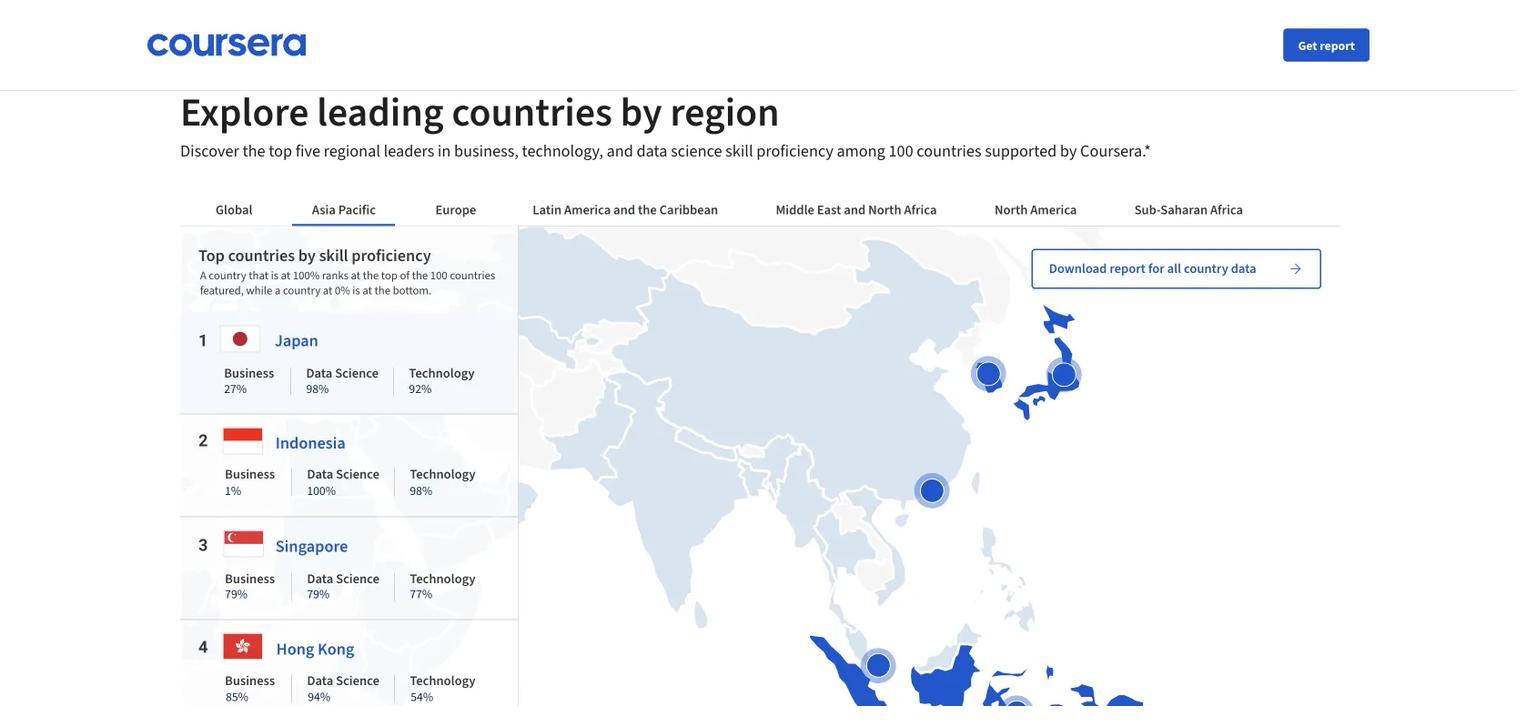 Task type: vqa. For each thing, say whether or not it's contained in the screenshot.
the Get report
yes



Task type: describe. For each thing, give the bounding box(es) containing it.
get report button
[[1284, 29, 1370, 61]]

get
[[1298, 37, 1318, 53]]



Task type: locate. For each thing, give the bounding box(es) containing it.
report
[[1320, 37, 1355, 53]]

coursera logo image
[[147, 34, 307, 56]]

get report
[[1298, 37, 1355, 53]]



